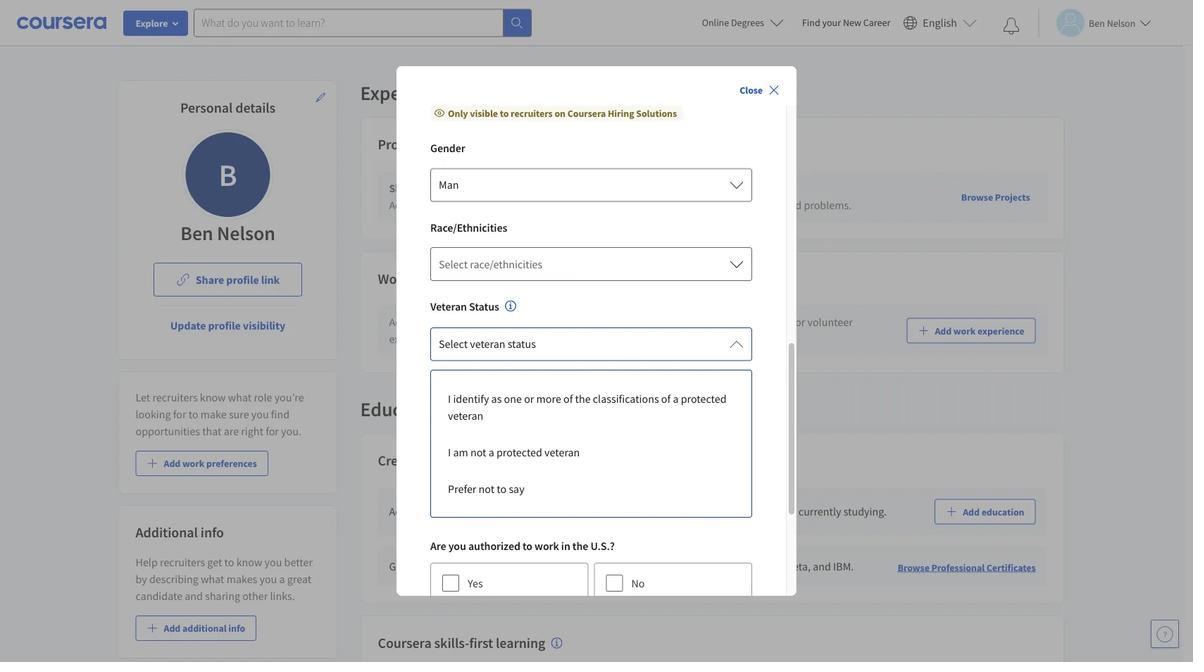 Task type: locate. For each thing, give the bounding box(es) containing it.
only down the prefer
[[448, 504, 468, 517]]

1 vertical spatial are
[[224, 424, 239, 438]]

meta,
[[785, 559, 811, 574]]

add for experience
[[935, 324, 952, 337]]

skills-
[[434, 634, 469, 651]]

1 horizontal spatial protected
[[681, 392, 727, 406]]

google,
[[746, 559, 783, 574]]

1 horizontal spatial and
[[662, 198, 680, 212]]

update
[[170, 318, 206, 332]]

better
[[284, 555, 313, 569]]

work up educational
[[430, 484, 462, 502]]

1 vertical spatial and
[[813, 559, 831, 574]]

1 vertical spatial not
[[479, 482, 494, 496]]

you inside 'are you authorized to work in the u.s.?' 'group'
[[448, 539, 466, 553]]

you're inside 'let recruiters know what role you're looking for to make sure you find opportunities that are right for you.'
[[274, 390, 304, 404]]

i left identify
[[448, 392, 451, 406]]

2 visible from the top
[[470, 504, 498, 517]]

1 vertical spatial work
[[430, 484, 462, 502]]

job- up technical
[[580, 182, 599, 196]]

protected down "an"
[[496, 445, 542, 459]]

1 horizontal spatial browse
[[961, 191, 993, 203]]

here left let
[[551, 505, 572, 519]]

not right am
[[470, 445, 486, 459]]

a
[[673, 392, 679, 406], [489, 445, 494, 459], [279, 572, 285, 586]]

learning
[[496, 634, 545, 651]]

0 vertical spatial job-
[[580, 182, 599, 196]]

are you authorized to work in the u.s.? group
[[430, 537, 752, 609]]

know up make
[[200, 390, 226, 404]]

for up opportunities at the left of the page
[[173, 407, 186, 421]]

0 horizontal spatial projects
[[378, 136, 427, 153]]

visibility
[[243, 318, 285, 332]]

experience
[[482, 315, 533, 329], [977, 324, 1024, 337], [389, 332, 440, 346]]

your up are
[[410, 505, 431, 519]]

0 horizontal spatial what
[[201, 572, 224, 586]]

your right find at the right of the page
[[822, 16, 841, 29]]

are you authorized to work in the u.s.?
[[430, 539, 615, 553]]

share profile link button
[[153, 263, 302, 296]]

1 horizontal spatial work
[[430, 484, 462, 502]]

and down describing
[[185, 589, 203, 603]]

from
[[570, 559, 592, 574]]

show notifications image
[[1003, 18, 1020, 35]]

2 vertical spatial veteran
[[544, 445, 580, 459]]

1 vertical spatial or
[[524, 392, 534, 406]]

i left am
[[448, 445, 451, 459]]

for left 'this'
[[562, 388, 577, 402]]

the up inform
[[575, 392, 591, 406]]

1 vertical spatial projects
[[995, 191, 1030, 203]]

1 vertical spatial only visible to recruiters on coursera hiring solutions
[[448, 504, 677, 517]]

0 vertical spatial for
[[562, 388, 577, 402]]

0 vertical spatial what
[[228, 390, 252, 404]]

projects down "showcase" at top left
[[410, 198, 448, 212]]

you're up find
[[274, 390, 304, 404]]

0 horizontal spatial or
[[524, 392, 534, 406]]

let
[[586, 505, 598, 519]]

veteran inside i identify as one or more of the classifications of a protected veteran
[[448, 408, 483, 423]]

additional info
[[136, 524, 224, 541]]

the inside 'group'
[[572, 539, 588, 553]]

1 of from the left
[[563, 392, 573, 406]]

information?
[[599, 388, 663, 402]]

on
[[555, 107, 566, 119], [555, 504, 566, 517]]

add work preferences button
[[136, 451, 268, 476]]

1 horizontal spatial you're
[[570, 315, 600, 329]]

b
[[219, 155, 237, 194]]

add education button
[[935, 499, 1036, 524]]

hiring
[[608, 107, 634, 119], [608, 504, 634, 517]]

classifications
[[593, 392, 659, 406]]

add for preferences
[[164, 457, 180, 470]]

1 vertical spatial solutions
[[636, 504, 677, 517]]

profile for update
[[208, 318, 241, 332]]

and left ability
[[662, 198, 680, 212]]

projects inside "button"
[[995, 191, 1030, 203]]

0 vertical spatial a
[[673, 392, 679, 406]]

0 horizontal spatial projects
[[410, 198, 448, 212]]

skills
[[465, 182, 490, 196]]

what down get
[[201, 572, 224, 586]]

1 vertical spatial the
[[572, 539, 588, 553]]

0 vertical spatial on
[[555, 107, 566, 119]]

2 vertical spatial and
[[185, 589, 203, 603]]

a down the design
[[489, 445, 494, 459]]

1 visible from the top
[[470, 107, 498, 119]]

for down find
[[266, 424, 279, 438]]

information
[[492, 408, 548, 422]]

know up the makes on the left
[[236, 555, 262, 569]]

browse projects button
[[956, 184, 1036, 210]]

2 vertical spatial a
[[279, 572, 285, 586]]

you right are
[[448, 539, 466, 553]]

with
[[555, 182, 577, 196], [455, 559, 476, 574]]

technical
[[572, 198, 615, 212]]

or
[[795, 315, 805, 329], [524, 392, 534, 406], [769, 505, 779, 519]]

information: why are we asking for this information? element
[[470, 386, 741, 403]]

info inside button
[[228, 622, 245, 635]]

1 vertical spatial profile
[[208, 318, 241, 332]]

0 horizontal spatial job-
[[408, 559, 426, 574]]

ready
[[426, 559, 453, 574]]

work
[[378, 270, 409, 287], [430, 484, 462, 502]]

2 horizontal spatial experience
[[977, 324, 1024, 337]]

role-
[[478, 559, 500, 574]]

1 vertical spatial a
[[489, 445, 494, 459]]

coursera
[[567, 107, 606, 119], [567, 504, 606, 517], [378, 634, 431, 651]]

1 horizontal spatial job-
[[580, 182, 599, 196]]

you inside 'let recruiters know what role you're looking for to make sure you find opportunities that are right for you.'
[[251, 407, 269, 421]]

help recruiters get to know you better by describing what makes you a great candidate and sharing other links.
[[136, 555, 313, 603]]

are down sure
[[224, 424, 239, 438]]

0 vertical spatial visible
[[470, 107, 498, 119]]

1 horizontal spatial with
[[555, 182, 577, 196]]

protected
[[681, 392, 727, 406], [496, 445, 542, 459]]

0 horizontal spatial protected
[[496, 445, 542, 459]]

and
[[662, 198, 680, 212], [813, 559, 831, 574], [185, 589, 203, 603]]

here
[[450, 198, 471, 212], [551, 505, 572, 519]]

0 vertical spatial or
[[795, 315, 805, 329]]

design
[[470, 424, 501, 439]]

0 vertical spatial hiring
[[608, 107, 634, 119]]

browse inside "button"
[[961, 191, 993, 203]]

or right studied
[[769, 505, 779, 519]]

None search field
[[194, 9, 532, 37]]

veteran
[[470, 337, 505, 351], [448, 408, 483, 423], [544, 445, 580, 459]]

to
[[500, 107, 509, 119], [492, 182, 503, 196], [474, 198, 483, 212], [714, 198, 724, 212], [189, 407, 198, 421], [727, 408, 737, 422], [497, 482, 507, 496], [500, 504, 509, 517], [574, 505, 584, 519], [523, 539, 532, 553], [224, 555, 234, 569]]

real-
[[753, 198, 774, 212]]

are left we
[[493, 388, 509, 402]]

prefer
[[448, 482, 476, 496]]

0 vertical spatial with
[[555, 182, 577, 196]]

select veteran status button
[[430, 327, 752, 361]]

world
[[774, 198, 802, 212]]

0 vertical spatial work
[[378, 270, 409, 287]]

what up sure
[[228, 390, 252, 404]]

man
[[439, 178, 459, 192]]

if
[[562, 315, 568, 329]]

let recruiters know what role you're looking for to make sure you find opportunities that are right for you.
[[136, 390, 304, 438]]

experience
[[360, 81, 452, 105]]

you're inside "add your past work experience here. if you're just starting out, you can add internships or volunteer experience instead."
[[570, 315, 600, 329]]

or right one
[[524, 392, 534, 406]]

employers
[[600, 505, 650, 519]]

0 vertical spatial veteran
[[470, 337, 505, 351]]

job- right the get
[[408, 559, 426, 574]]

0 vertical spatial you're
[[570, 315, 600, 329]]

1 solutions from the top
[[636, 107, 677, 119]]

protected up efforts
[[681, 392, 727, 406]]

you're right "if"
[[570, 315, 600, 329]]

0 horizontal spatial with
[[455, 559, 476, 574]]

work history
[[378, 270, 454, 287]]

of up ongoing
[[661, 392, 671, 406]]

2 horizontal spatial a
[[673, 392, 679, 406]]

1 vertical spatial browse
[[898, 561, 929, 574]]

you left can
[[681, 315, 698, 329]]

0 vertical spatial protected
[[681, 392, 727, 406]]

career
[[863, 16, 890, 29]]

1 vertical spatial i
[[448, 445, 451, 459]]

2 horizontal spatial or
[[795, 315, 805, 329]]

1 vertical spatial you're
[[274, 390, 304, 404]]

1 only visible to recruiters on coursera hiring solutions from the top
[[448, 107, 677, 119]]

looking
[[136, 407, 171, 421]]

veteran inside popup button
[[470, 337, 505, 351]]

info right additional
[[228, 622, 245, 635]]

just
[[602, 315, 619, 329]]

1 horizontal spatial projects
[[995, 191, 1030, 203]]

add inside "add your past work experience here. if you're just starting out, you can add internships or volunteer experience instead."
[[389, 315, 408, 329]]

link
[[261, 273, 280, 287]]

profile
[[226, 273, 259, 287], [208, 318, 241, 332]]

role
[[254, 390, 272, 404]]

0 horizontal spatial info
[[201, 524, 224, 541]]

know
[[200, 390, 226, 404], [652, 505, 678, 519], [236, 555, 262, 569]]

0 horizontal spatial browse
[[898, 561, 929, 574]]

only
[[448, 107, 468, 119], [448, 504, 468, 517]]

0 horizontal spatial work
[[378, 270, 409, 287]]

work inside dialog
[[430, 484, 462, 502]]

a inside i identify as one or more of the classifications of a protected veteran
[[673, 392, 679, 406]]

credentials
[[378, 452, 446, 469]]

you're
[[570, 315, 600, 329], [274, 390, 304, 404]]

1 vertical spatial info
[[228, 622, 245, 635]]

0 horizontal spatial you're
[[274, 390, 304, 404]]

2 horizontal spatial for
[[562, 388, 577, 402]]

your left past
[[410, 315, 431, 329]]

i inside i identify as one or more of the classifications of a protected veteran
[[448, 392, 451, 406]]

with up "yes"
[[455, 559, 476, 574]]

and inside help recruiters get to know you better by describing what makes you a great candidate and sharing other links.
[[185, 589, 203, 603]]

0 vertical spatial only
[[448, 107, 468, 119]]

i for i identify as one or more of the classifications of a protected veteran
[[448, 392, 451, 406]]

1 vertical spatial visible
[[470, 504, 498, 517]]

0 vertical spatial solutions
[[636, 107, 677, 119]]

the inside i identify as one or more of the classifications of a protected veteran
[[575, 392, 591, 406]]

add additional info
[[164, 622, 245, 635]]

veteran left status
[[470, 337, 505, 351]]

are left the currently at bottom
[[781, 505, 796, 519]]

profile right update
[[208, 318, 241, 332]]

not right the prefer
[[479, 482, 494, 496]]

i for i am not a protected veteran
[[448, 445, 451, 459]]

0 horizontal spatial here
[[450, 198, 471, 212]]

a up links.
[[279, 572, 285, 586]]

only up the 'gender'
[[448, 107, 468, 119]]

sure
[[229, 407, 249, 421]]

projects up expertise
[[642, 182, 682, 196]]

1 vertical spatial job-
[[408, 559, 426, 574]]

0 horizontal spatial of
[[563, 392, 573, 406]]

info up get
[[201, 524, 224, 541]]

profile left link
[[226, 273, 259, 287]]

identify
[[453, 392, 489, 406]]

2 i from the top
[[448, 445, 451, 459]]

know left where
[[652, 505, 678, 519]]

0 vertical spatial projects
[[378, 136, 427, 153]]

1 vertical spatial for
[[173, 407, 186, 421]]

you right where
[[712, 505, 729, 519]]

your inside "add your past work experience here. if you're just starting out, you can add internships or volunteer experience instead."
[[410, 315, 431, 329]]

an
[[503, 424, 515, 439]]

to inside why are we asking for this information? this information will inform coursera's ongoing efforts to design an inclusive, learner-centred product.
[[727, 408, 737, 422]]

0 horizontal spatial know
[[200, 390, 226, 404]]

industry-
[[594, 559, 637, 574]]

this
[[579, 388, 597, 402]]

work for work eligibility
[[430, 484, 462, 502]]

your for new
[[822, 16, 841, 29]]

0 vertical spatial profile
[[226, 273, 259, 287]]

here inside showcase your skills to recruiters with job-relevant projects add projects here to demonstrate your technical expertise and ability to solve real-world problems.
[[450, 198, 471, 212]]

0 horizontal spatial a
[[279, 572, 285, 586]]

add additional info button
[[136, 616, 257, 641]]

are
[[493, 388, 509, 402], [224, 424, 239, 438], [781, 505, 796, 519]]

browse for browse projects
[[961, 191, 993, 203]]

1 i from the top
[[448, 392, 451, 406]]

what
[[228, 390, 252, 404], [201, 572, 224, 586]]

0 vertical spatial coursera
[[567, 107, 606, 119]]

for inside why are we asking for this information? this information will inform coursera's ongoing efforts to design an inclusive, learner-centred product.
[[562, 388, 577, 402]]

or inside "add your past work experience here. if you're just starting out, you can add internships or volunteer experience instead."
[[795, 315, 805, 329]]

1 horizontal spatial or
[[769, 505, 779, 519]]

0 horizontal spatial experience
[[389, 332, 440, 346]]

veteran down identify
[[448, 408, 483, 423]]

of up will
[[563, 392, 573, 406]]

or left the volunteer
[[795, 315, 805, 329]]

why are we asking for this information? this information will inform coursera's ongoing efforts to design an inclusive, learner-centred product.
[[470, 388, 737, 439]]

learner-
[[564, 424, 600, 439]]

and left the ibm.
[[813, 559, 831, 574]]

veteran down learner-
[[544, 445, 580, 459]]

with up technical
[[555, 182, 577, 196]]

add your past work experience here. if you're just starting out, you can add internships or volunteer experience instead.
[[389, 315, 853, 346]]

first
[[469, 634, 493, 651]]

i am not a protected veteran
[[448, 445, 580, 459]]

1 vertical spatial on
[[555, 504, 566, 517]]

2 vertical spatial know
[[236, 555, 262, 569]]

1 horizontal spatial what
[[228, 390, 252, 404]]

a inside help recruiters get to know you better by describing what makes you a great candidate and sharing other links.
[[279, 572, 285, 586]]

work eligibility
[[430, 484, 520, 502]]

add work experience
[[935, 324, 1024, 337]]

you down the role
[[251, 407, 269, 421]]

add for past
[[389, 315, 408, 329]]

1 horizontal spatial for
[[266, 424, 279, 438]]

you up other
[[260, 572, 277, 586]]

work inside 'group'
[[535, 539, 559, 553]]

2 vertical spatial for
[[266, 424, 279, 438]]

0 vertical spatial know
[[200, 390, 226, 404]]

0 vertical spatial and
[[662, 198, 680, 212]]

1 vertical spatial veteran
[[448, 408, 483, 423]]

0 horizontal spatial and
[[185, 589, 203, 603]]

2 horizontal spatial know
[[652, 505, 678, 519]]

a up ongoing
[[673, 392, 679, 406]]

2 horizontal spatial are
[[781, 505, 796, 519]]

to inside veteran status list box
[[497, 482, 507, 496]]

your for educational
[[410, 505, 431, 519]]

your left "skills"
[[440, 182, 463, 196]]

here up race/ethnicities
[[450, 198, 471, 212]]

1 horizontal spatial know
[[236, 555, 262, 569]]

0 vertical spatial the
[[575, 392, 591, 406]]

recruiters
[[511, 107, 553, 119], [505, 182, 553, 196], [152, 390, 198, 404], [511, 504, 553, 517], [160, 555, 205, 569]]

work left history
[[378, 270, 409, 287]]

1 vertical spatial only
[[448, 504, 468, 517]]

1 vertical spatial what
[[201, 572, 224, 586]]

the right 'in'
[[572, 539, 588, 553]]

1 vertical spatial here
[[551, 505, 572, 519]]

0 vertical spatial are
[[493, 388, 509, 402]]

1 horizontal spatial of
[[661, 392, 671, 406]]

1 horizontal spatial info
[[228, 622, 245, 635]]

u.s.?
[[590, 539, 615, 553]]

veteran status list box
[[431, 370, 751, 517]]

0 vertical spatial browse
[[961, 191, 993, 203]]

showcase your skills to recruiters with job-relevant projects add projects here to demonstrate your technical expertise and ability to solve real-world problems.
[[389, 182, 852, 212]]

0 vertical spatial not
[[470, 445, 486, 459]]



Task type: vqa. For each thing, say whether or not it's contained in the screenshot.
the middle Science
no



Task type: describe. For each thing, give the bounding box(es) containing it.
asking
[[528, 388, 560, 402]]

educational
[[434, 505, 490, 519]]

profile for share
[[226, 273, 259, 287]]

experience inside button
[[977, 324, 1024, 337]]

by
[[136, 572, 147, 586]]

1 vertical spatial know
[[652, 505, 678, 519]]

product.
[[639, 424, 679, 439]]

currently
[[799, 505, 841, 519]]

1 horizontal spatial a
[[489, 445, 494, 459]]

ben
[[180, 221, 213, 245]]

eligibility
[[464, 484, 520, 502]]

candidate
[[136, 589, 182, 603]]

opportunities
[[136, 424, 200, 438]]

2 vertical spatial or
[[769, 505, 779, 519]]

we
[[511, 388, 526, 402]]

to inside help recruiters get to know you better by describing what makes you a great candidate and sharing other links.
[[224, 555, 234, 569]]

english
[[923, 16, 957, 30]]

close
[[740, 84, 763, 96]]

1 vertical spatial protected
[[496, 445, 542, 459]]

out,
[[660, 315, 679, 329]]

1 hiring from the top
[[608, 107, 634, 119]]

right
[[241, 424, 263, 438]]

am
[[453, 445, 468, 459]]

history
[[412, 270, 454, 287]]

your for skills
[[440, 182, 463, 196]]

2 vertical spatial coursera
[[378, 634, 431, 651]]

problems.
[[804, 198, 852, 212]]

great
[[287, 572, 311, 586]]

english button
[[897, 0, 982, 46]]

update profile visibility button
[[159, 308, 297, 342]]

you inside "add your past work experience here. if you're just starting out, you can add internships or volunteer experience instead."
[[681, 315, 698, 329]]

veteran
[[430, 300, 467, 314]]

solve
[[726, 198, 751, 212]]

race/ethnicities
[[430, 220, 507, 235]]

work eligibility dialog
[[396, 66, 797, 618]]

studying.
[[843, 505, 887, 519]]

are
[[430, 539, 446, 553]]

expertise
[[617, 198, 660, 212]]

ben nelson
[[180, 221, 275, 245]]

more
[[536, 392, 561, 406]]

are inside why are we asking for this information? this information will inform coursera's ongoing efforts to design an inclusive, learner-centred product.
[[493, 388, 509, 402]]

new
[[843, 16, 861, 29]]

details
[[235, 99, 275, 117]]

other
[[242, 589, 268, 603]]

yes
[[468, 576, 483, 590]]

starting
[[621, 315, 657, 329]]

close button
[[734, 77, 785, 103]]

recruiters inside showcase your skills to recruiters with job-relevant projects add projects here to demonstrate your technical expertise and ability to solve real-world problems.
[[505, 182, 553, 196]]

preferences
[[206, 457, 257, 470]]

browse professional certificates
[[898, 561, 1036, 574]]

personal details
[[180, 99, 275, 117]]

authorized
[[468, 539, 520, 553]]

edit image
[[315, 92, 326, 103]]

2 horizontal spatial and
[[813, 559, 831, 574]]

makes
[[227, 572, 257, 586]]

recruiters inside 'let recruiters know what role you're looking for to make sure you find opportunities that are right for you.'
[[152, 390, 198, 404]]

2 only from the top
[[448, 504, 468, 517]]

know inside 'let recruiters know what role you're looking for to make sure you find opportunities that are right for you.'
[[200, 390, 226, 404]]

status
[[508, 337, 536, 351]]

what inside help recruiters get to know you better by describing what makes you a great candidate and sharing other links.
[[201, 572, 224, 586]]

man button
[[430, 168, 752, 202]]

browse professional certificates link
[[898, 561, 1036, 574]]

1 horizontal spatial here
[[551, 505, 572, 519]]

find your new career link
[[795, 14, 897, 32]]

you left better
[[265, 555, 282, 569]]

what inside 'let recruiters know what role you're looking for to make sure you find opportunities that are right for you.'
[[228, 390, 252, 404]]

0 vertical spatial projects
[[642, 182, 682, 196]]

2 of from the left
[[661, 392, 671, 406]]

demonstrate
[[486, 198, 546, 212]]

coursera image
[[17, 11, 106, 34]]

with inside showcase your skills to recruiters with job-relevant projects add projects here to demonstrate your technical expertise and ability to solve real-world problems.
[[555, 182, 577, 196]]

add for info
[[164, 622, 180, 635]]

add inside showcase your skills to recruiters with job-relevant projects add projects here to demonstrate your technical expertise and ability to solve real-world problems.
[[389, 198, 408, 212]]

1 on from the top
[[555, 107, 566, 119]]

in
[[561, 539, 570, 553]]

coursera skills-first learning
[[378, 634, 545, 651]]

2 hiring from the top
[[608, 504, 634, 517]]

add for educational
[[389, 505, 408, 519]]

like
[[728, 559, 744, 574]]

you.
[[281, 424, 301, 438]]

1 vertical spatial projects
[[410, 198, 448, 212]]

your left technical
[[548, 198, 569, 212]]

add your educational background here to let employers know where you studied or are currently studying.
[[389, 505, 887, 519]]

work for work history
[[378, 270, 409, 287]]

internships
[[740, 315, 793, 329]]

are inside 'let recruiters know what role you're looking for to make sure you find opportunities that are right for you.'
[[224, 424, 239, 438]]

find
[[802, 16, 820, 29]]

find
[[271, 407, 289, 421]]

protected inside i identify as one or more of the classifications of a protected veteran
[[681, 392, 727, 406]]

your for past
[[410, 315, 431, 329]]

select veteran status
[[439, 337, 536, 351]]

let
[[136, 390, 150, 404]]

2 on from the top
[[555, 504, 566, 517]]

share profile link
[[196, 273, 280, 287]]

1 only from the top
[[448, 107, 468, 119]]

studied
[[731, 505, 767, 519]]

work inside "add your past work experience here. if you're just starting out, you can add internships or volunteer experience instead."
[[456, 315, 480, 329]]

that
[[202, 424, 221, 438]]

browse for browse professional certificates
[[898, 561, 929, 574]]

background
[[492, 505, 548, 519]]

browse projects
[[961, 191, 1030, 203]]

why are we asking for this information? element
[[430, 378, 752, 448]]

2 vertical spatial are
[[781, 505, 796, 519]]

2 solutions from the top
[[636, 504, 677, 517]]

volunteer
[[807, 315, 853, 329]]

share
[[196, 273, 224, 287]]

to inside 'let recruiters know what role you're looking for to make sure you find opportunities that are right for you.'
[[189, 407, 198, 421]]

one
[[504, 392, 522, 406]]

companies
[[674, 559, 725, 574]]

0 vertical spatial info
[[201, 524, 224, 541]]

status
[[469, 300, 499, 314]]

get
[[389, 559, 405, 574]]

to inside 'group'
[[523, 539, 532, 553]]

add work preferences
[[164, 457, 257, 470]]

say
[[509, 482, 524, 496]]

inform
[[569, 408, 600, 422]]

or inside i identify as one or more of the classifications of a protected veteran
[[524, 392, 534, 406]]

2 only visible to recruiters on coursera hiring solutions from the top
[[448, 504, 677, 517]]

1 vertical spatial coursera
[[567, 504, 606, 517]]

here.
[[535, 315, 559, 329]]

help
[[136, 555, 158, 569]]

help center image
[[1156, 625, 1173, 642]]

where
[[680, 505, 709, 519]]

leading
[[637, 559, 672, 574]]

certificates
[[987, 561, 1036, 574]]

and inside showcase your skills to recruiters with job-relevant projects add projects here to demonstrate your technical expertise and ability to solve real-world problems.
[[662, 198, 680, 212]]

recruiters inside help recruiters get to know you better by describing what makes you a great candidate and sharing other links.
[[160, 555, 205, 569]]

job- inside showcase your skills to recruiters with job-relevant projects add projects here to demonstrate your technical expertise and ability to solve real-world problems.
[[580, 182, 599, 196]]

based
[[500, 559, 528, 574]]

1 horizontal spatial experience
[[482, 315, 533, 329]]

know inside help recruiters get to know you better by describing what makes you a great candidate and sharing other links.
[[236, 555, 262, 569]]

1 vertical spatial with
[[455, 559, 476, 574]]



